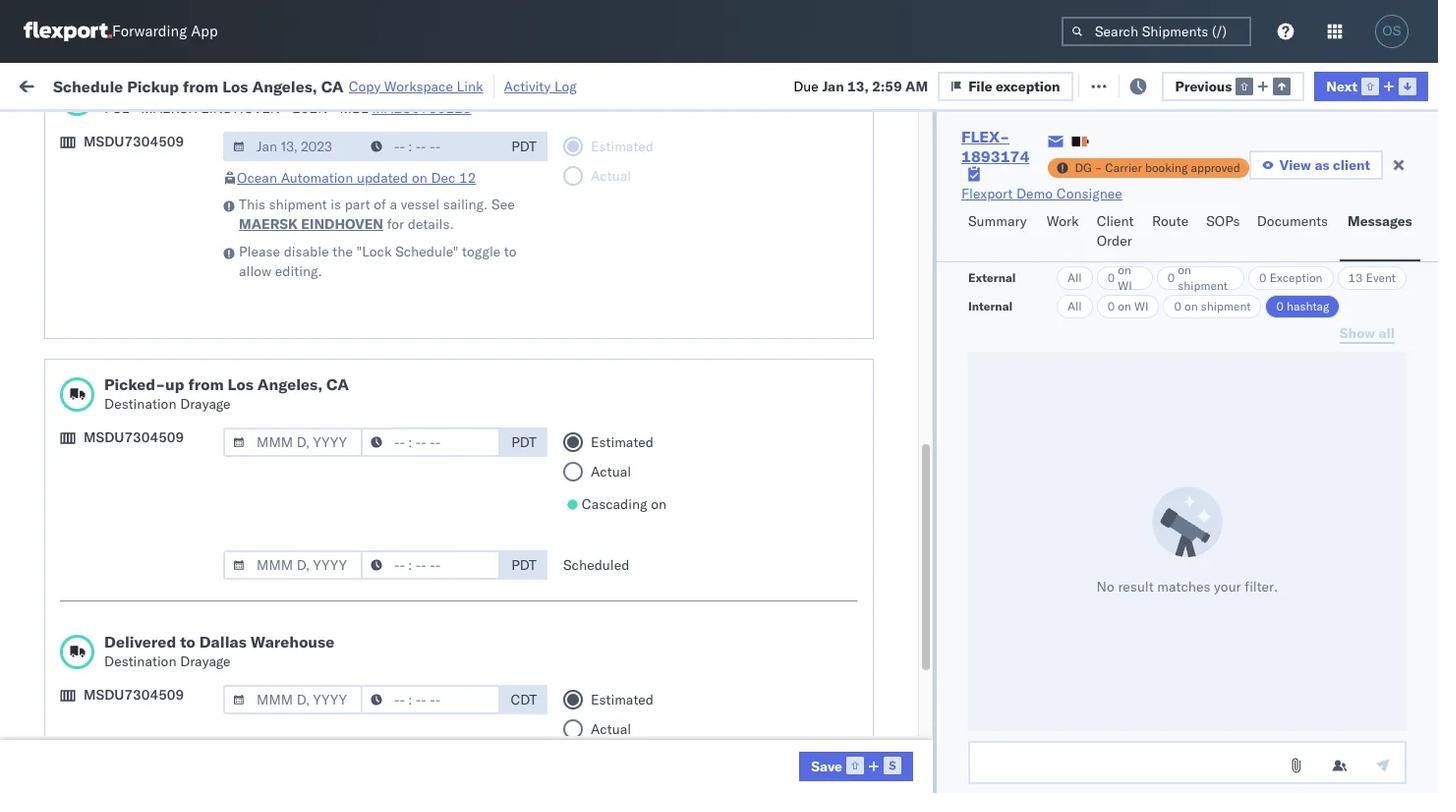 Task type: locate. For each thing, give the bounding box(es) containing it.
status
[[108, 121, 142, 136]]

hlx
[[1420, 151, 1438, 169], [1420, 195, 1438, 212], [1420, 238, 1438, 256], [1420, 281, 1438, 299]]

-
[[1095, 160, 1102, 175], [1014, 498, 1022, 516], [1014, 541, 1022, 559], [1014, 628, 1022, 645], [1014, 671, 1022, 689], [1014, 714, 1022, 732], [1014, 757, 1022, 775]]

nov down snoozed
[[410, 152, 435, 170]]

2 ocean fcl from the top
[[602, 325, 670, 343]]

ocean fcl for 9:00 am est, dec 24, 2022
[[602, 455, 670, 472]]

on inside 0 on wi
[[1118, 262, 1131, 277]]

schedule delivery appointment for 2:59 am edt, nov 5, 2022
[[45, 194, 242, 212]]

4 hlx from the top
[[1420, 281, 1438, 299]]

1 vertical spatial wi
[[1134, 299, 1149, 314]]

1 lhuu7894563, uetu5238478 from the top
[[1211, 324, 1412, 342]]

dec up 7:00 pm est, dec 23, 2022
[[409, 368, 434, 386]]

pickup for confirm pickup from los angeles, ca button
[[99, 401, 141, 418]]

fcl for 9:00 am est, dec 24, 2022
[[645, 455, 670, 472]]

confirm
[[45, 401, 95, 418], [45, 454, 95, 471]]

schedule pickup from los angeles, ca link up the delivered
[[45, 573, 279, 612]]

nov
[[410, 152, 435, 170], [410, 195, 435, 213], [410, 238, 435, 256], [409, 282, 434, 299]]

for down a
[[387, 215, 404, 233]]

2 edt, from the top
[[376, 195, 406, 213]]

pm for confirm pickup from los angeles, ca
[[350, 411, 371, 429]]

schedule pickup from los angeles, ca button up the delivered
[[45, 573, 279, 614]]

1 vertical spatial for
[[387, 215, 404, 233]]

approved
[[1191, 160, 1240, 175]]

1 vertical spatial confirm
[[45, 454, 95, 471]]

dec up 9:00 am est, dec 24, 2022
[[408, 411, 433, 429]]

from for 4th schedule pickup from los angeles, ca link from the bottom of the page
[[153, 141, 182, 159]]

appointment for 2:59 am edt, nov 5, 2022
[[161, 194, 242, 212]]

2 schedule delivery appointment link from the top
[[45, 366, 242, 386]]

-- : -- -- text field down 28, on the bottom of page
[[361, 685, 500, 715]]

batch action
[[1327, 76, 1412, 94]]

schedule delivery appointment link for 2:59 am est, dec 14, 2022
[[45, 366, 242, 386]]

1 schedule delivery appointment link from the top
[[45, 193, 242, 213]]

0 vertical spatial 2:59 am est, dec 14, 2022
[[317, 325, 497, 343]]

0 vertical spatial edt,
[[376, 152, 406, 170]]

1 netherlands from the top
[[45, 550, 122, 568]]

1 horizontal spatial maersk
[[239, 215, 298, 233]]

nov for second schedule pickup from los angeles, ca button from the top
[[410, 238, 435, 256]]

1 rotterdam, from the top
[[185, 530, 255, 548]]

1 vertical spatial maersk
[[239, 215, 298, 233]]

2022
[[455, 152, 489, 170], [455, 195, 489, 213], [455, 238, 489, 256], [454, 282, 488, 299], [463, 325, 497, 343], [463, 368, 497, 386], [461, 411, 496, 429], [463, 455, 497, 472]]

: left the ready
[[142, 121, 146, 136]]

3 gvcu5265864 from the top
[[1211, 757, 1308, 775]]

toggle
[[462, 243, 501, 260]]

delivery down workitem button
[[107, 194, 157, 212]]

client
[[1097, 212, 1134, 230]]

schedule delivery appointment link down the confirm delivery button
[[45, 496, 242, 516]]

exception up the flex- 1893174 link
[[996, 77, 1060, 95]]

netherlands
[[45, 550, 122, 568], [45, 723, 122, 741]]

1 horizontal spatial eindhoven
[[301, 215, 383, 233]]

pickup inside confirm pickup from los angeles, ca
[[99, 401, 141, 418]]

ocean fcl for 2:59 am est, jan 25, 2023
[[602, 584, 670, 602]]

2 upload from the top
[[45, 617, 90, 634]]

2 estimated from the top
[[591, 691, 654, 709]]

2 schedule pickup from rotterdam, netherlands link from the top
[[45, 702, 279, 742]]

2:59 am edt, nov 5, 2022 down details.
[[317, 238, 489, 256]]

6 resize handle column header from the left
[[1020, 152, 1044, 793]]

1 vertical spatial 5,
[[439, 195, 451, 213]]

-- : -- -- text field
[[361, 550, 500, 580], [361, 685, 500, 715]]

pickup down picked- on the left
[[99, 401, 141, 418]]

customs inside button
[[93, 271, 149, 288]]

schedule delivery appointment button down workitem button
[[45, 193, 242, 215]]

abcdefg78456
[[1339, 325, 1438, 343], [1339, 368, 1438, 386], [1339, 411, 1438, 429], [1339, 455, 1438, 472]]

netherlands for first schedule pickup from rotterdam, netherlands button from the bottom
[[45, 723, 122, 741]]

2 vertical spatial 2:59 am edt, nov 5, 2022
[[317, 238, 489, 256]]

3 ceau7522281, hlxu6269489, hlx from the top
[[1211, 238, 1438, 256]]

schedule delivery appointment button for 8:30 pm est, jan 30, 2023
[[45, 669, 242, 691]]

flex-1846748 for upload customs clearance documents button
[[1085, 282, 1187, 299]]

no left result
[[1097, 578, 1114, 596]]

0 vertical spatial estimated
[[591, 433, 654, 451]]

3 test123456 from the top
[[1339, 238, 1422, 256]]

mmm d, yyyy text field for pdt
[[223, 428, 363, 457]]

from
[[183, 76, 219, 96], [153, 141, 182, 159], [153, 228, 182, 245], [153, 314, 182, 332], [188, 374, 224, 394], [145, 401, 174, 418], [153, 530, 182, 548], [153, 574, 182, 591], [153, 703, 182, 721]]

0 vertical spatial 2:59 am edt, nov 5, 2022
[[317, 152, 489, 170]]

clearance for first upload customs clearance documents link from the top
[[152, 271, 215, 288]]

deadline
[[317, 160, 364, 175]]

4 appointment from the top
[[161, 670, 242, 688]]

1 vertical spatial 2130387
[[1127, 541, 1187, 559]]

pickup for 4th schedule pickup from los angeles, ca button from the top of the page
[[107, 574, 149, 591]]

1 vertical spatial pdt
[[511, 433, 537, 451]]

maersk inside this shipment is part of a vessel sailing. see maersk eindhoven for details.
[[239, 215, 298, 233]]

batch
[[1327, 76, 1366, 94]]

6 account from the top
[[958, 757, 1010, 775]]

0 vertical spatial all button
[[1057, 266, 1093, 290]]

summary button
[[960, 203, 1039, 261]]

fcl for 11:30 pm est, jan 23, 2023
[[645, 541, 670, 559]]

am right 9:00 at the bottom left
[[350, 455, 372, 472]]

1 horizontal spatial wi
[[1134, 299, 1149, 314]]

1 vertical spatial no
[[1097, 578, 1114, 596]]

13 event
[[1348, 270, 1396, 285]]

flexport. image
[[24, 22, 112, 41]]

-- : -- -- text field for pdt
[[361, 550, 500, 580]]

resize handle column header for deadline button
[[499, 152, 523, 793]]

4 hlxu6269489, from the top
[[1315, 281, 1416, 299]]

3 hlxu6269489, from the top
[[1315, 238, 1416, 256]]

pm for schedule delivery appointment
[[350, 671, 371, 689]]

5, left 12
[[439, 152, 451, 170]]

1 schedule pickup from los angeles, ca button from the top
[[45, 140, 279, 181]]

4 schedule delivery appointment link from the top
[[45, 669, 242, 689]]

2 2:59 am edt, nov 5, 2022 from the top
[[317, 195, 489, 213]]

fcl for 2:59 am est, jan 25, 2023
[[645, 584, 670, 602]]

0 vertical spatial confirm
[[45, 401, 95, 418]]

1 vertical spatial schedule pickup from rotterdam, netherlands link
[[45, 702, 279, 742]]

allow
[[239, 262, 272, 280]]

1 vertical spatial all button
[[1057, 295, 1093, 318]]

1 vertical spatial eindhoven
[[301, 215, 383, 233]]

0 horizontal spatial exception
[[996, 77, 1060, 95]]

angeles, inside confirm pickup from los angeles, ca
[[203, 401, 257, 418]]

1 vertical spatial documents
[[45, 290, 116, 308]]

delivery down the delivered
[[107, 670, 157, 688]]

schedule delivery appointment link for 8:30 pm est, jan 30, 2023
[[45, 669, 242, 689]]

0 vertical spatial customs
[[93, 271, 149, 288]]

2 8:30 from the top
[[317, 714, 346, 732]]

2 -- : -- -- text field from the top
[[361, 685, 500, 715]]

editing.
[[275, 262, 322, 280]]

• left mbl
[[332, 99, 336, 117]]

1 vertical spatial netherlands
[[45, 723, 122, 741]]

at
[[391, 76, 404, 94]]

1 horizontal spatial vandelay
[[857, 584, 914, 602]]

shipment inside 0 on shipment
[[1178, 278, 1228, 293]]

pickup down the confirm delivery button
[[107, 530, 149, 548]]

jan
[[822, 77, 844, 95], [416, 541, 438, 559], [409, 584, 431, 602], [416, 628, 438, 645], [408, 671, 429, 689], [408, 714, 429, 732]]

from inside confirm pickup from los angeles, ca
[[145, 401, 174, 418]]

2:59 am edt, nov 5, 2022 for third schedule pickup from los angeles, ca link from the bottom
[[317, 238, 489, 256]]

0 vertical spatial -- : -- -- text field
[[361, 550, 500, 580]]

file exception up the flex- 1893174 link
[[968, 77, 1060, 95]]

los up upload customs clearance documents button
[[185, 228, 207, 245]]

schedule pickup from los angeles, ca link down upload customs clearance documents button
[[45, 313, 279, 352]]

2 schedule delivery appointment from the top
[[45, 367, 242, 385]]

no
[[465, 121, 481, 136], [1097, 578, 1114, 596]]

schedule pickup from los angeles, ca button up upload customs clearance documents button
[[45, 227, 279, 268]]

1 vertical spatial 2:59 am edt, nov 5, 2022
[[317, 195, 489, 213]]

0 vertical spatial destination
[[104, 395, 176, 413]]

23, up 24,
[[437, 411, 458, 429]]

flex-1846748 button
[[1054, 147, 1191, 174], [1054, 147, 1191, 174], [1054, 190, 1191, 218], [1054, 190, 1191, 218], [1054, 233, 1191, 261], [1054, 233, 1191, 261], [1054, 277, 1191, 304], [1054, 277, 1191, 304]]

0 vertical spatial 8:30 pm est, jan 30, 2023
[[317, 671, 492, 689]]

schedule pickup from los angeles, ca for 4th schedule pickup from los angeles, ca link from the bottom of the page
[[45, 141, 265, 178]]

est, for confirm delivery link
[[376, 455, 405, 472]]

file down search shipments (/) text field
[[1102, 76, 1126, 94]]

1 vertical spatial destination
[[104, 653, 176, 670]]

to right toggle
[[504, 243, 517, 260]]

5, up details.
[[439, 195, 451, 213]]

drayage down dallas
[[180, 653, 231, 670]]

pdt for pdt's -- : -- -- text box
[[511, 556, 537, 574]]

netherlands for 1st schedule pickup from rotterdam, netherlands button from the top of the page
[[45, 550, 122, 568]]

0 vertical spatial for
[[189, 121, 205, 136]]

0 vertical spatial 11:30
[[317, 541, 355, 559]]

23, for 2022
[[437, 411, 458, 429]]

2 11:30 from the top
[[317, 628, 355, 645]]

file up flex- 1893174
[[968, 77, 992, 95]]

1846748 down route
[[1127, 238, 1187, 256]]

3 schedule pickup from los angeles, ca from the top
[[45, 314, 265, 351]]

confirm for confirm delivery
[[45, 454, 95, 471]]

3 hlx from the top
[[1420, 238, 1438, 256]]

pickup for first schedule pickup from rotterdam, netherlands button from the bottom
[[107, 703, 149, 721]]

pickup
[[127, 76, 179, 96], [107, 141, 149, 159], [107, 228, 149, 245], [107, 314, 149, 332], [99, 401, 141, 418], [107, 530, 149, 548], [107, 574, 149, 591], [107, 703, 149, 721]]

2:59 down maersk eindhoven link
[[317, 238, 346, 256]]

nov up details.
[[410, 195, 435, 213]]

4 lhuu7894563, from the top
[[1211, 454, 1312, 472]]

resize handle column header
[[281, 152, 305, 793], [499, 152, 523, 793], [568, 152, 592, 793], [696, 152, 720, 793], [824, 152, 847, 793], [1020, 152, 1044, 793], [1178, 152, 1201, 793], [1305, 152, 1329, 793], [1388, 152, 1411, 793]]

2:59 am est, dec 14, 2022 up 7:00 pm est, dec 23, 2022
[[317, 368, 497, 386]]

flex- 1893174
[[961, 127, 1030, 166]]

1 vertical spatial 0 on shipment
[[1174, 299, 1251, 314]]

delivery down confirm pickup from los angeles, ca
[[99, 454, 149, 471]]

automation
[[281, 169, 353, 187]]

3 schedule delivery appointment link from the top
[[45, 496, 242, 516]]

2022 up 7:00 pm est, dec 23, 2022
[[463, 368, 497, 386]]

0 vertical spatial upload customs clearance documents
[[45, 271, 215, 308]]

destination down the delivered
[[104, 653, 176, 670]]

MMM D, YYYY text field
[[223, 132, 363, 161], [223, 428, 363, 457], [223, 685, 363, 715]]

2:59 am edt, nov 5, 2022 down "updated"
[[317, 195, 489, 213]]

pickup down the delivered
[[107, 703, 149, 721]]

1 integration test account - karl lagerfeld from the top
[[857, 498, 1113, 516]]

schedule pickup from los angeles, ca for second schedule pickup from los angeles, ca link from the bottom of the page
[[45, 314, 265, 351]]

0 vertical spatial rotterdam,
[[185, 530, 255, 548]]

1 vertical spatial upload customs clearance documents link
[[45, 616, 279, 655]]

2 pdt from the top
[[511, 433, 537, 451]]

0 vertical spatial zimu3048342
[[1339, 671, 1432, 689]]

-- : -- -- text field up '25,'
[[361, 550, 500, 580]]

2 drayage from the top
[[180, 653, 231, 670]]

1 vertical spatial estimated
[[591, 691, 654, 709]]

please
[[239, 243, 280, 260]]

1 0 on wi from the top
[[1107, 262, 1132, 293]]

schedule pickup from rotterdam, netherlands link for first schedule pickup from rotterdam, netherlands button from the bottom
[[45, 702, 279, 742]]

schedule delivery appointment link down workitem button
[[45, 193, 242, 213]]

6 lagerfeld from the top
[[1054, 757, 1113, 775]]

pdt for 1st -- : -- -- text field from the bottom of the page
[[511, 433, 537, 451]]

schedule delivery appointment button for 2:59 am est, dec 14, 2022
[[45, 366, 242, 388]]

details.
[[408, 215, 454, 233]]

rotterdam, for 1st schedule pickup from rotterdam, netherlands button from the top of the page
[[185, 530, 255, 548]]

1 mmm d, yyyy text field from the top
[[223, 132, 363, 161]]

documents button
[[1249, 203, 1340, 261]]

no right snoozed
[[465, 121, 481, 136]]

maersk up the ready
[[141, 99, 197, 117]]

wi down client order button
[[1134, 299, 1149, 314]]

schedule pickup from los angeles, ca button
[[45, 140, 279, 181], [45, 227, 279, 268], [45, 313, 279, 354], [45, 573, 279, 614]]

schedule pickup from los angeles, ca down the ready
[[45, 141, 265, 178]]

2 vertical spatial 5,
[[439, 238, 451, 256]]

all
[[1067, 270, 1082, 285], [1067, 299, 1082, 314]]

11:30 pm est, jan 28, 2023
[[317, 628, 500, 645]]

hashtag
[[1287, 299, 1329, 314]]

2 appointment from the top
[[161, 367, 242, 385]]

0 on shipment for 0 exception
[[1167, 262, 1228, 293]]

messages
[[1348, 212, 1412, 230]]

1 vertical spatial zimu3048342
[[1339, 714, 1432, 732]]

abcdefg78456 for schedule delivery appointment
[[1339, 368, 1438, 386]]

ca inside confirm pickup from los angeles, ca
[[45, 420, 64, 438]]

rotterdam, down delivered to dallas warehouse destination drayage
[[185, 703, 255, 721]]

to inside please disable the "lock schedule" toggle to allow editing.
[[504, 243, 517, 260]]

appointment up "confirm pickup from los angeles, ca" link
[[161, 367, 242, 385]]

1 vertical spatial all
[[1067, 299, 1082, 314]]

los up "status : ready for work, blocked, in progress"
[[222, 76, 248, 96]]

of
[[374, 196, 386, 213]]

estimated right cdt
[[591, 691, 654, 709]]

2 clearance from the top
[[152, 617, 215, 634]]

all button for external
[[1057, 266, 1093, 290]]

msdu7304509 for delivered to dallas warehouse
[[84, 686, 184, 704]]

nov left 9,
[[409, 282, 434, 299]]

0 vertical spatial mmm d, yyyy text field
[[223, 132, 363, 161]]

2:59 up '7:00'
[[317, 368, 346, 386]]

next
[[1326, 77, 1357, 95]]

resize handle column header for mode button
[[696, 152, 720, 793]]

4 ceau7522281, hlxu6269489, hlx from the top
[[1211, 281, 1438, 299]]

angeles, for "confirm pickup from los angeles, ca" link
[[203, 401, 257, 418]]

numbers
[[1211, 168, 1260, 183]]

3 schedule pickup from los angeles, ca button from the top
[[45, 313, 279, 354]]

1 horizontal spatial for
[[387, 215, 404, 233]]

edt, down this shipment is part of a vessel sailing. see maersk eindhoven for details.
[[376, 238, 406, 256]]

0 vertical spatial upload customs clearance documents link
[[45, 270, 279, 309]]

14, down 9,
[[438, 325, 459, 343]]

schedule pickup from los angeles, ca link down the ready
[[45, 140, 279, 179]]

route button
[[1144, 203, 1198, 261]]

link
[[457, 77, 483, 95]]

destination down picked- on the left
[[104, 395, 176, 413]]

zimu3048342
[[1339, 671, 1432, 689], [1339, 714, 1432, 732]]

resize handle column header for container numbers button
[[1305, 152, 1329, 793]]

ceau7522281, hlxu6269489, hlx for second schedule pickup from los angeles, ca button from the top
[[1211, 238, 1438, 256]]

2 vandelay from the left
[[857, 584, 914, 602]]

-- : -- -- text field
[[361, 132, 500, 161], [361, 428, 500, 457]]

abcdefg78456 for confirm delivery
[[1339, 455, 1438, 472]]

1 horizontal spatial to
[[504, 243, 517, 260]]

mode
[[602, 160, 632, 175]]

0 vertical spatial consignee
[[857, 160, 914, 175]]

schedule delivery appointment link down the delivered
[[45, 669, 242, 689]]

4 integration test account - karl lagerfeld from the top
[[857, 671, 1113, 689]]

est, for 8:30 pm est, jan 30, 2023 schedule delivery appointment link
[[375, 671, 404, 689]]

2 vertical spatial shipment
[[1201, 299, 1251, 314]]

0 vertical spatial shipment
[[269, 196, 327, 213]]

2023 for schedule pickup from rotterdam, netherlands
[[466, 541, 500, 559]]

maersk down this
[[239, 215, 298, 233]]

confirm delivery
[[45, 454, 149, 471]]

0 horizontal spatial no
[[465, 121, 481, 136]]

pickup for first schedule pickup from los angeles, ca button
[[107, 141, 149, 159]]

copy
[[349, 77, 381, 95]]

-- : -- -- text field for cdt
[[361, 685, 500, 715]]

schedule delivery appointment button up confirm pickup from los angeles, ca
[[45, 366, 242, 388]]

dec left 24,
[[409, 455, 434, 472]]

work down flexport demo consignee
[[1047, 212, 1079, 230]]

4 schedule delivery appointment button from the top
[[45, 669, 242, 691]]

3 pdt from the top
[[511, 556, 537, 574]]

2 netherlands from the top
[[45, 723, 122, 741]]

schedule delivery appointment down the delivered
[[45, 670, 242, 688]]

2 2130387 from the top
[[1127, 541, 1187, 559]]

13,
[[847, 77, 869, 95]]

flex id
[[1054, 160, 1091, 175]]

0 horizontal spatial wi
[[1118, 278, 1132, 293]]

schedule pickup from rotterdam, netherlands link down the delivered
[[45, 702, 279, 742]]

from for third schedule pickup from los angeles, ca link from the bottom
[[153, 228, 182, 245]]

2 vertical spatial edt,
[[376, 238, 406, 256]]

2 all from the top
[[1067, 299, 1082, 314]]

mbl/mawb numb
[[1339, 160, 1438, 175]]

mmm d, yyyy text field down fcl • maersk eindhoven • 251n • mbl maeu9736123
[[223, 132, 363, 161]]

estimated up cascading on
[[591, 433, 654, 451]]

1 vertical spatial shipment
[[1178, 278, 1228, 293]]

shipment
[[269, 196, 327, 213], [1178, 278, 1228, 293], [1201, 299, 1251, 314]]

destination inside picked-up from los angeles, ca destination drayage
[[104, 395, 176, 413]]

2 vertical spatial mmm d, yyyy text field
[[223, 685, 363, 715]]

est, for "confirm pickup from los angeles, ca" link
[[375, 411, 404, 429]]

1 vertical spatial 11:30
[[317, 628, 355, 645]]

upload
[[45, 271, 90, 288], [45, 617, 90, 634]]

all for internal
[[1067, 299, 1082, 314]]

2 : from the left
[[457, 121, 460, 136]]

schedule pickup from los angeles, ca up upload customs clearance documents button
[[45, 228, 265, 265]]

: down maeu9736123 'button'
[[457, 121, 460, 136]]

msdu7304509 up confirm delivery at the left of the page
[[84, 429, 184, 446]]

schedule pickup from rotterdam, netherlands button down the delivered
[[45, 702, 279, 744]]

2 all button from the top
[[1057, 295, 1093, 318]]

1 vertical spatial clearance
[[152, 617, 215, 634]]

nov down details.
[[410, 238, 435, 256]]

2 schedule pickup from los angeles, ca from the top
[[45, 228, 265, 265]]

schedule delivery appointment link
[[45, 193, 242, 213], [45, 366, 242, 386], [45, 496, 242, 516], [45, 669, 242, 689]]

est, for schedule delivery appointment link related to 2:59 am est, dec 14, 2022
[[376, 368, 405, 386]]

1 pdt from the top
[[511, 138, 537, 155]]

0 horizontal spatial •
[[133, 99, 137, 117]]

2 hlx from the top
[[1420, 195, 1438, 212]]

0 vertical spatial schedule pickup from rotterdam, netherlands link
[[45, 529, 279, 569]]

appointment for 2:59 am est, dec 14, 2022
[[161, 367, 242, 385]]

2 schedule pickup from rotterdam, netherlands from the top
[[45, 703, 255, 741]]

flex-1662119 button
[[1054, 579, 1191, 607], [1054, 579, 1191, 607]]

blocked,
[[242, 121, 291, 136]]

2 vertical spatial pdt
[[511, 556, 537, 574]]

1 customs from the top
[[93, 271, 149, 288]]

0 vertical spatial drayage
[[180, 395, 231, 413]]

drayage down up
[[180, 395, 231, 413]]

1 horizontal spatial file exception
[[1102, 76, 1193, 94]]

am right 13,
[[905, 77, 928, 95]]

mode button
[[592, 156, 700, 176]]

1 horizontal spatial no
[[1097, 578, 1114, 596]]

flex-2130384 button
[[1054, 709, 1191, 737], [1054, 709, 1191, 737]]

eindhoven up "status : ready for work, blocked, in progress"
[[201, 99, 280, 117]]

2:59 am est, jan 25, 2023
[[317, 584, 493, 602]]

2 upload customs clearance documents link from the top
[[45, 616, 279, 655]]

1 vertical spatial 23,
[[441, 541, 463, 559]]

12
[[459, 169, 476, 187]]

numb
[[1410, 160, 1438, 175]]

west
[[917, 584, 949, 602]]

karl
[[1026, 498, 1051, 516], [1026, 541, 1051, 559], [1026, 628, 1051, 645], [1026, 671, 1051, 689], [1026, 714, 1051, 732], [1026, 757, 1051, 775]]

0 vertical spatial work
[[215, 76, 249, 94]]

from for schedule pickup from rotterdam, netherlands link related to first schedule pickup from rotterdam, netherlands button from the bottom
[[153, 703, 182, 721]]

shipment for internal
[[1201, 299, 1251, 314]]

0 horizontal spatial vandelay
[[729, 584, 786, 602]]

schedule
[[53, 76, 123, 96], [45, 141, 103, 159], [45, 194, 103, 212], [45, 228, 103, 245], [45, 314, 103, 332], [45, 367, 103, 385], [45, 497, 103, 515], [45, 530, 103, 548], [45, 574, 103, 591], [45, 670, 103, 688], [45, 703, 103, 721]]

confirm inside confirm delivery link
[[45, 454, 95, 471]]

1846748 left approved
[[1127, 152, 1187, 170]]

schedule delivery appointment down the confirm delivery button
[[45, 497, 242, 515]]

2022 right 24,
[[463, 455, 497, 472]]

2:59 am est, dec 14, 2022
[[317, 325, 497, 343], [317, 368, 497, 386]]

0 vertical spatial 5,
[[439, 152, 451, 170]]

dec for schedule delivery appointment
[[409, 368, 434, 386]]

your
[[1214, 578, 1241, 596]]

0 vertical spatial 30,
[[433, 671, 454, 689]]

2:59 am edt, nov 5, 2022 down snoozed
[[317, 152, 489, 170]]

1 upload from the top
[[45, 271, 90, 288]]

4 schedule pickup from los angeles, ca link from the top
[[45, 573, 279, 612]]

9 resize handle column header from the left
[[1388, 152, 1411, 793]]

1 vertical spatial schedule pickup from rotterdam, netherlands button
[[45, 702, 279, 744]]

2 confirm from the top
[[45, 454, 95, 471]]

workitem
[[22, 160, 73, 175]]

up
[[165, 374, 184, 394]]

filtered
[[20, 120, 68, 138]]

3 schedule delivery appointment from the top
[[45, 497, 242, 515]]

2:59 down mmm d, yyyy text field
[[317, 584, 346, 602]]

2022 down sailing. at top
[[455, 238, 489, 256]]

None text field
[[968, 741, 1407, 784]]

2 msdu7304509 from the top
[[84, 429, 184, 446]]

clearance inside upload customs clearance documents button
[[152, 271, 215, 288]]

snooze
[[533, 160, 571, 175]]

upload inside button
[[45, 271, 90, 288]]

3 integration test account - karl lagerfeld from the top
[[857, 628, 1113, 645]]

schedule delivery appointment up confirm pickup from los angeles, ca
[[45, 367, 242, 385]]

from for second schedule pickup from los angeles, ca link from the bottom of the page
[[153, 314, 182, 332]]

3 lhuu7894563, uetu5238478 from the top
[[1211, 411, 1412, 429]]

am up 7:00 pm est, dec 23, 2022
[[350, 368, 372, 386]]

1 vertical spatial work
[[1047, 212, 1079, 230]]

ocean fcl for 8:30 pm est, jan 30, 2023
[[602, 714, 670, 732]]

1 vertical spatial customs
[[93, 617, 149, 634]]

1 vertical spatial 8:30
[[317, 714, 346, 732]]

0 vertical spatial to
[[504, 243, 517, 260]]

0 vertical spatial pdt
[[511, 138, 537, 155]]

1 11:30 from the top
[[317, 541, 355, 559]]

est, for schedule pickup from rotterdam, netherlands link corresponding to 1st schedule pickup from rotterdam, netherlands button from the top of the page
[[383, 541, 413, 559]]

schedule delivery appointment button down the confirm delivery button
[[45, 496, 242, 518]]

0 on wi for external
[[1107, 262, 1132, 293]]

0 vertical spatial 0 on wi
[[1107, 262, 1132, 293]]

schedule delivery appointment down workitem button
[[45, 194, 242, 212]]

1 hlxu6269489, from the top
[[1315, 151, 1416, 169]]

6 integration test account - karl lagerfeld from the top
[[857, 757, 1113, 775]]

fcl for 8:30 pm est, jan 30, 2023
[[645, 714, 670, 732]]

2 integration from the top
[[857, 541, 925, 559]]

los up dallas
[[185, 574, 207, 591]]

los right up
[[228, 374, 253, 394]]

0 vertical spatial all
[[1067, 270, 1082, 285]]

0 horizontal spatial consignee
[[857, 160, 914, 175]]

schedule delivery appointment link for 2:59 am edt, nov 5, 2022
[[45, 193, 242, 213]]

ocean fcl for 11:30 pm est, jan 23, 2023
[[602, 541, 670, 559]]

1846748 down dg - carrier booking approved
[[1127, 195, 1187, 213]]

eindhoven
[[201, 99, 280, 117], [301, 215, 383, 233]]

os
[[1382, 24, 1401, 38]]

schedule pickup from rotterdam, netherlands link for 1st schedule pickup from rotterdam, netherlands button from the top of the page
[[45, 529, 279, 569]]

2 gvcu5265864 from the top
[[1211, 541, 1308, 558]]

updated
[[357, 169, 408, 187]]

exception down search shipments (/) text field
[[1129, 76, 1193, 94]]

1 5, from the top
[[439, 152, 451, 170]]

schedule delivery appointment button down the delivered
[[45, 669, 242, 691]]

container numbers
[[1211, 152, 1264, 183]]

0 vertical spatial wi
[[1118, 278, 1132, 293]]

schedule pickup from los angeles, ca copy workspace link
[[53, 76, 483, 96]]

consignee down search work text box
[[857, 160, 914, 175]]

consignee button
[[847, 156, 1024, 176]]

nov for first schedule pickup from los angeles, ca button
[[410, 152, 435, 170]]

1 vertical spatial flex-2130387
[[1085, 541, 1187, 559]]

1 lhuu7894563, from the top
[[1211, 324, 1312, 342]]

1 actual from the top
[[591, 463, 631, 481]]

0 vertical spatial -- : -- -- text field
[[361, 132, 500, 161]]

1 horizontal spatial :
[[457, 121, 460, 136]]

3 maeu9408431 from the top
[[1339, 628, 1438, 645]]

sops
[[1206, 212, 1240, 230]]

delivery inside button
[[99, 454, 149, 471]]

schedule pickup from los angeles, ca up the delivered
[[45, 574, 265, 611]]

confirm inside confirm pickup from los angeles, ca
[[45, 401, 95, 418]]

1 vertical spatial drayage
[[180, 653, 231, 670]]

2 karl from the top
[[1026, 541, 1051, 559]]

0 vertical spatial maersk
[[141, 99, 197, 117]]

2 actual from the top
[[591, 720, 631, 738]]

msdu7304509 down the delivered
[[84, 686, 184, 704]]

6 karl from the top
[[1026, 757, 1051, 775]]

0 vertical spatial 23,
[[437, 411, 458, 429]]

1 -- : -- -- text field from the top
[[361, 550, 500, 580]]

drayage inside delivered to dallas warehouse destination drayage
[[180, 653, 231, 670]]

1 vertical spatial schedule pickup from rotterdam, netherlands
[[45, 703, 255, 741]]

documents
[[1257, 212, 1328, 230], [45, 290, 116, 308], [45, 636, 116, 654]]

4 schedule pickup from los angeles, ca button from the top
[[45, 573, 279, 614]]

deadline button
[[307, 156, 503, 176]]

1 horizontal spatial file
[[1102, 76, 1126, 94]]

• up status
[[133, 99, 137, 117]]

2 horizontal spatial •
[[332, 99, 336, 117]]

1 vertical spatial upload customs clearance documents
[[45, 617, 215, 654]]

: for snoozed
[[457, 121, 460, 136]]

import
[[167, 76, 211, 94]]

to left dallas
[[180, 632, 195, 652]]

schedule delivery appointment for 8:30 pm est, jan 30, 2023
[[45, 670, 242, 688]]

flex-1662119
[[1085, 584, 1187, 602]]

0 vertical spatial actual
[[591, 463, 631, 481]]

destination
[[104, 395, 176, 413], [104, 653, 176, 670]]

from for "confirm pickup from los angeles, ca" link
[[145, 401, 174, 418]]

scheduled
[[563, 556, 629, 574]]

forwarding app link
[[24, 22, 218, 41]]

test123456 for schedule delivery appointment link associated with 2:59 am edt, nov 5, 2022
[[1339, 195, 1422, 213]]

205 on track
[[453, 76, 533, 94]]

1 vertical spatial 30,
[[433, 714, 454, 732]]

2:59 right 13,
[[872, 77, 902, 95]]

0 vertical spatial clearance
[[152, 271, 215, 288]]

schedule pickup from los angeles, ca link up upload customs clearance documents button
[[45, 227, 279, 266]]

1 horizontal spatial •
[[284, 99, 289, 117]]

2 test123456 from the top
[[1339, 195, 1422, 213]]

30,
[[433, 671, 454, 689], [433, 714, 454, 732]]

0 horizontal spatial to
[[180, 632, 195, 652]]



Task type: describe. For each thing, give the bounding box(es) containing it.
as
[[1315, 156, 1329, 174]]

0 hashtag
[[1276, 299, 1329, 314]]

2022 down snoozed : no
[[455, 152, 489, 170]]

mmm d, yyyy text field for cdt
[[223, 685, 363, 715]]

1 maeu9408431 from the top
[[1339, 498, 1438, 516]]

risk
[[407, 76, 430, 94]]

2 customs from the top
[[93, 617, 149, 634]]

this shipment is part of a vessel sailing. see maersk eindhoven for details.
[[239, 196, 515, 233]]

workspace
[[384, 77, 453, 95]]

schedule pickup from rotterdam, netherlands for first schedule pickup from rotterdam, netherlands button from the bottom
[[45, 703, 255, 741]]

import work
[[167, 76, 249, 94]]

vandelay for vandelay west
[[857, 584, 914, 602]]

205
[[453, 76, 478, 94]]

4 maeu9408431 from the top
[[1339, 757, 1438, 775]]

delivery for 8:30 pm est, jan 30, 2023
[[107, 670, 157, 688]]

4 integration from the top
[[857, 671, 925, 689]]

schedule pickup from los angeles, ca for third schedule pickup from los angeles, ca link from the bottom
[[45, 228, 265, 265]]

previous button
[[1161, 71, 1305, 101]]

vandelay for vandelay
[[729, 584, 786, 602]]

Search Work text field
[[776, 70, 991, 100]]

hlx for schedule delivery appointment link associated with 2:59 am edt, nov 5, 2022
[[1420, 195, 1438, 212]]

upload for first upload customs clearance documents link from the top
[[45, 271, 90, 288]]

0 horizontal spatial for
[[189, 121, 205, 136]]

vessel
[[401, 196, 439, 213]]

1 account from the top
[[958, 498, 1010, 516]]

2 uetu5238478 from the top
[[1316, 368, 1412, 385]]

confirm for confirm pickup from los angeles, ca
[[45, 401, 95, 418]]

4 lhuu7894563, uetu5238478 from the top
[[1211, 454, 1412, 472]]

dec for confirm pickup from los angeles, ca
[[408, 411, 433, 429]]

2 -- : -- -- text field from the top
[[361, 428, 500, 457]]

save button
[[799, 752, 913, 781]]

delivery for 2:59 am edt, nov 5, 2022
[[107, 194, 157, 212]]

2022 down toggle
[[463, 325, 497, 343]]

ca inside picked-up from los angeles, ca destination drayage
[[326, 374, 349, 394]]

los inside confirm pickup from los angeles, ca
[[177, 401, 199, 418]]

rotterdam, for first schedule pickup from rotterdam, netherlands button from the bottom
[[185, 703, 255, 721]]

3 1846748 from the top
[[1127, 238, 1187, 256]]

confirm pickup from los angeles, ca button
[[45, 400, 279, 441]]

ocean automation updated on dec 12 button
[[237, 169, 476, 187]]

2 schedule pickup from los angeles, ca link from the top
[[45, 227, 279, 266]]

2 zimu3048342 from the top
[[1339, 714, 1432, 732]]

2 hlxu6269489, from the top
[[1315, 195, 1416, 212]]

due
[[793, 77, 819, 95]]

1 msdu7304509 from the top
[[84, 133, 184, 150]]

workitem button
[[12, 156, 285, 176]]

event
[[1366, 270, 1396, 285]]

delivered to dallas warehouse destination drayage
[[104, 632, 334, 670]]

11:30 for 11:30 pm est, jan 28, 2023
[[317, 628, 355, 645]]

2 1846748 from the top
[[1127, 195, 1187, 213]]

view as client button
[[1249, 150, 1383, 180]]

consignee inside 'button'
[[857, 160, 914, 175]]

2 • from the left
[[284, 99, 289, 117]]

4 test123456 from the top
[[1339, 282, 1422, 299]]

ocean fcl for 2:59 am est, dec 14, 2022
[[602, 325, 670, 343]]

1662119
[[1127, 584, 1187, 602]]

3 schedule pickup from los angeles, ca link from the top
[[45, 313, 279, 352]]

1 ceau7522281, from the top
[[1211, 151, 1312, 169]]

destination inside delivered to dallas warehouse destination drayage
[[104, 653, 176, 670]]

please disable the "lock schedule" toggle to allow editing.
[[239, 243, 517, 280]]

shipment for external
[[1178, 278, 1228, 293]]

flex id button
[[1044, 156, 1181, 176]]

los down upload customs clearance documents button
[[185, 314, 207, 332]]

est, for first upload customs clearance documents link from the top
[[376, 282, 405, 299]]

2023 for schedule delivery appointment
[[458, 671, 492, 689]]

4 karl from the top
[[1026, 671, 1051, 689]]

hlx for 4th schedule pickup from los angeles, ca link from the bottom of the page
[[1420, 151, 1438, 169]]

5, for second schedule pickup from los angeles, ca button from the top
[[439, 238, 451, 256]]

1 2130387 from the top
[[1127, 498, 1187, 516]]

confirm pickup from los angeles, ca
[[45, 401, 257, 438]]

route
[[1152, 212, 1189, 230]]

est, for 4th schedule pickup from los angeles, ca link from the top
[[376, 584, 405, 602]]

: for status
[[142, 121, 146, 136]]

2 flex-1846748 from the top
[[1085, 195, 1187, 213]]

(0)
[[320, 76, 346, 94]]

copy workspace link button
[[349, 77, 483, 95]]

0 horizontal spatial maersk
[[141, 99, 197, 117]]

msdu7304509 for picked-up from los angeles, ca
[[84, 429, 184, 446]]

all for external
[[1067, 270, 1082, 285]]

due jan 13, 2:59 am
[[793, 77, 928, 95]]

am right 2:00
[[350, 282, 372, 299]]

schedule delivery appointment button for 2:59 am edt, nov 5, 2022
[[45, 193, 242, 215]]

clearance for second upload customs clearance documents link from the top of the page
[[152, 617, 215, 634]]

5 integration from the top
[[857, 714, 925, 732]]

delivery for 9:00 am est, dec 24, 2022
[[99, 454, 149, 471]]

5 lagerfeld from the top
[[1054, 714, 1113, 732]]

0 horizontal spatial file
[[968, 77, 992, 95]]

flex- inside flex- 1893174
[[961, 127, 1010, 146]]

23, for 2023
[[441, 541, 463, 559]]

see
[[492, 196, 515, 213]]

5, for first schedule pickup from los angeles, ca button
[[439, 152, 451, 170]]

2 ceau7522281, hlxu6269489, hlx from the top
[[1211, 195, 1438, 212]]

angeles, for second schedule pickup from los angeles, ca link from the bottom of the page
[[211, 314, 265, 332]]

0 vertical spatial eindhoven
[[201, 99, 280, 117]]

view
[[1280, 156, 1311, 174]]

cdt
[[511, 691, 537, 709]]

ocean automation updated on dec 12
[[237, 169, 476, 187]]

sailing.
[[443, 196, 488, 213]]

client
[[1333, 156, 1370, 174]]

pickup for 1st schedule pickup from rotterdam, netherlands button from the top of the page
[[107, 530, 149, 548]]

resize handle column header for consignee 'button'
[[1020, 152, 1044, 793]]

flex
[[1054, 160, 1076, 175]]

"lock
[[356, 243, 392, 260]]

2 vertical spatial documents
[[45, 636, 116, 654]]

3 karl from the top
[[1026, 628, 1051, 645]]

edt, for third schedule pickup from los angeles, ca link from the bottom
[[376, 238, 406, 256]]

snoozed
[[411, 121, 457, 136]]

for inside this shipment is part of a vessel sailing. see maersk eindhoven for details.
[[387, 215, 404, 233]]

maeu9736123 button
[[372, 99, 471, 117]]

resize handle column header for workitem button
[[281, 152, 305, 793]]

3 resize handle column header from the left
[[568, 152, 592, 793]]

hlx for third schedule pickup from los angeles, ca link from the bottom
[[1420, 238, 1438, 256]]

dec down 2:00 am est, nov 9, 2022 on the left top of the page
[[409, 325, 434, 343]]

1 schedule pickup from rotterdam, netherlands button from the top
[[45, 529, 279, 571]]

1 30, from the top
[[433, 671, 454, 689]]

confirm pickup from los angeles, ca link
[[45, 400, 279, 439]]

am up 11:30 pm est, jan 28, 2023
[[350, 584, 372, 602]]

3 uetu5238478 from the top
[[1316, 411, 1412, 429]]

progress
[[308, 121, 357, 136]]

am down 2:00 am est, nov 9, 2022 on the left top of the page
[[350, 325, 372, 343]]

3 ceau7522281, from the top
[[1211, 238, 1312, 256]]

test123456 for 4th schedule pickup from los angeles, ca link from the bottom of the page
[[1339, 152, 1422, 170]]

4 account from the top
[[958, 671, 1010, 689]]

delivery for 2:59 am est, dec 14, 2022
[[107, 367, 157, 385]]

5 integration test account - karl lagerfeld from the top
[[857, 714, 1113, 732]]

action
[[1369, 76, 1412, 94]]

external
[[968, 270, 1016, 285]]

import work button
[[159, 63, 257, 107]]

schedule pickup from los angeles, ca for 4th schedule pickup from los angeles, ca link from the top
[[45, 574, 265, 611]]

2 30, from the top
[[433, 714, 454, 732]]

3 integration from the top
[[857, 628, 925, 645]]

actions
[[1364, 160, 1405, 175]]

ready
[[151, 121, 186, 136]]

this
[[239, 196, 265, 213]]

24,
[[438, 455, 459, 472]]

flex-1846748 for second schedule pickup from los angeles, ca button from the top
[[1085, 238, 1187, 256]]

4 1846748 from the top
[[1127, 282, 1187, 299]]

2 schedule pickup from los angeles, ca button from the top
[[45, 227, 279, 268]]

maeu9736123
[[372, 99, 471, 117]]

is
[[331, 196, 341, 213]]

2 maeu9408431 from the top
[[1339, 541, 1438, 559]]

flex-2130384
[[1085, 714, 1187, 732]]

2 lhuu7894563, from the top
[[1211, 368, 1312, 385]]

4 ocean fcl from the top
[[602, 498, 670, 516]]

2 2:59 am est, dec 14, 2022 from the top
[[317, 368, 497, 386]]

wi for external
[[1118, 278, 1132, 293]]

7:00
[[317, 411, 346, 429]]

6 integration from the top
[[857, 757, 925, 775]]

to inside delivered to dallas warehouse destination drayage
[[180, 632, 195, 652]]

1 flex-2130387 from the top
[[1085, 498, 1187, 516]]

angeles, for third schedule pickup from los angeles, ca link from the bottom
[[211, 228, 265, 245]]

flexport demo consignee link
[[961, 184, 1122, 203]]

1 zimu3048342 from the top
[[1339, 671, 1432, 689]]

client order
[[1097, 212, 1134, 250]]

2 14, from the top
[[438, 368, 459, 386]]

the
[[332, 243, 353, 260]]

drayage inside picked-up from los angeles, ca destination drayage
[[180, 395, 231, 413]]

messages button
[[1340, 203, 1420, 261]]

5 resize handle column header from the left
[[824, 152, 847, 793]]

1 vertical spatial consignee
[[1056, 185, 1122, 202]]

1 integration from the top
[[857, 498, 925, 516]]

1 abcdefg78456 from the top
[[1339, 325, 1438, 343]]

2 upload customs clearance documents from the top
[[45, 617, 215, 654]]

1 upload customs clearance documents link from the top
[[45, 270, 279, 309]]

0 horizontal spatial work
[[215, 76, 249, 94]]

0 vertical spatial no
[[465, 121, 481, 136]]

0 vertical spatial documents
[[1257, 212, 1328, 230]]

1 8:30 from the top
[[317, 671, 346, 689]]

batch action button
[[1297, 70, 1425, 100]]

pickup for second schedule pickup from los angeles, ca button from the top
[[107, 228, 149, 245]]

0 on wi for internal
[[1107, 299, 1149, 314]]

1 8:30 pm est, jan 30, 2023 from the top
[[317, 671, 492, 689]]

1 -- : -- -- text field from the top
[[361, 132, 500, 161]]

upload customs clearance documents inside button
[[45, 271, 215, 308]]

Search Shipments (/) text field
[[1062, 17, 1251, 46]]

matches
[[1157, 578, 1210, 596]]

0 horizontal spatial file exception
[[968, 77, 1060, 95]]

message
[[265, 76, 320, 94]]

1 uetu5238478 from the top
[[1316, 324, 1412, 342]]

log
[[554, 77, 577, 95]]

ocean fcl for 2:59 am edt, nov 5, 2022
[[602, 152, 670, 170]]

2 5, from the top
[[439, 195, 451, 213]]

fcl • maersk eindhoven • 251n • mbl maeu9736123
[[104, 99, 471, 117]]

resize handle column header for flex id "button"
[[1178, 152, 1201, 793]]

1 estimated from the top
[[591, 433, 654, 451]]

test123456 for third schedule pickup from los angeles, ca link from the bottom
[[1339, 238, 1422, 256]]

los inside picked-up from los angeles, ca destination drayage
[[228, 374, 253, 394]]

2 ceau7522281, from the top
[[1211, 195, 1312, 212]]

2022 down 12
[[455, 195, 489, 213]]

5 account from the top
[[958, 714, 1010, 732]]

MMM D, YYYY text field
[[223, 550, 363, 580]]

shipment inside this shipment is part of a vessel sailing. see maersk eindhoven for details.
[[269, 196, 327, 213]]

2023 for schedule pickup from los angeles, ca
[[459, 584, 493, 602]]

angeles, inside picked-up from los angeles, ca destination drayage
[[257, 374, 323, 394]]

result
[[1118, 578, 1154, 596]]

2:59 down 'progress'
[[317, 152, 346, 170]]

forwarding
[[112, 22, 187, 41]]

ceau7522281, hlxu6269489, hlx for first schedule pickup from los angeles, ca button
[[1211, 151, 1438, 169]]

mbl/mawb numb button
[[1329, 156, 1438, 176]]

all button for internal
[[1057, 295, 1093, 318]]

pickup up the ready
[[127, 76, 179, 96]]

angeles, for 4th schedule pickup from los angeles, ca link from the top
[[211, 574, 265, 591]]

2 account from the top
[[958, 541, 1010, 559]]

upload for second upload customs clearance documents link from the top of the page
[[45, 617, 90, 634]]

2022 right 9,
[[454, 282, 488, 299]]

am down this shipment is part of a vessel sailing. see maersk eindhoven for details.
[[350, 238, 372, 256]]

0 on shipment for 0 hashtag
[[1174, 299, 1251, 314]]

1 horizontal spatial exception
[[1129, 76, 1193, 94]]

dec for confirm delivery
[[409, 455, 434, 472]]

2:00 am est, nov 9, 2022
[[317, 282, 488, 299]]

nyku9743990
[[1211, 714, 1308, 731]]

1 karl from the top
[[1026, 498, 1051, 516]]

3 account from the top
[[958, 628, 1010, 645]]

schedule pickup from rotterdam, netherlands for 1st schedule pickup from rotterdam, netherlands button from the top of the page
[[45, 530, 255, 568]]

2:59 am edt, nov 5, 2022 for 4th schedule pickup from los angeles, ca link from the bottom of the page
[[317, 152, 489, 170]]

mbl
[[340, 99, 368, 117]]

id
[[1079, 160, 1091, 175]]

dec left 12
[[431, 169, 456, 187]]

am left of
[[350, 195, 372, 213]]

previous
[[1175, 77, 1232, 95]]

1 schedule pickup from los angeles, ca link from the top
[[45, 140, 279, 179]]

nov for upload customs clearance documents button
[[409, 282, 434, 299]]

status : ready for work, blocked, in progress
[[108, 121, 357, 136]]

maersk eindhoven link
[[239, 214, 383, 234]]

summary
[[968, 212, 1027, 230]]

2130384
[[1127, 714, 1187, 732]]

edt, for 4th schedule pickup from los angeles, ca link from the bottom of the page
[[376, 152, 406, 170]]

schedule"
[[395, 243, 459, 260]]

1 lagerfeld from the top
[[1054, 498, 1113, 516]]

from inside picked-up from los angeles, ca destination drayage
[[188, 374, 224, 394]]

dg - carrier booking approved
[[1075, 160, 1240, 175]]

2:59 down 2:00
[[317, 325, 346, 343]]

dallas
[[199, 632, 247, 652]]

2:59 up maersk eindhoven link
[[317, 195, 346, 213]]

2 schedule pickup from rotterdam, netherlands button from the top
[[45, 702, 279, 744]]

eindhoven inside this shipment is part of a vessel sailing. see maersk eindhoven for details.
[[301, 215, 383, 233]]

9:00
[[317, 455, 346, 472]]

2 lhuu7894563, uetu5238478 from the top
[[1211, 368, 1412, 385]]

28,
[[441, 628, 463, 645]]

3 lhuu7894563, from the top
[[1211, 411, 1312, 429]]

work,
[[208, 121, 239, 136]]

delivery down the confirm delivery button
[[107, 497, 157, 515]]

2 flex-2130387 from the top
[[1085, 541, 1187, 559]]

from for schedule pickup from rotterdam, netherlands link corresponding to 1st schedule pickup from rotterdam, netherlands button from the top of the page
[[153, 530, 182, 548]]

flex-1846748 for first schedule pickup from los angeles, ca button
[[1085, 152, 1187, 170]]

2 integration test account - karl lagerfeld from the top
[[857, 541, 1113, 559]]

1 horizontal spatial work
[[1047, 212, 1079, 230]]

4 ceau7522281, from the top
[[1211, 281, 1312, 299]]

picked-up from los angeles, ca destination drayage
[[104, 374, 349, 413]]

am down 'progress'
[[350, 152, 372, 170]]

sops button
[[1198, 203, 1249, 261]]

2:59 am edt, nov 5, 2022 for schedule delivery appointment link associated with 2:59 am edt, nov 5, 2022
[[317, 195, 489, 213]]

3 • from the left
[[332, 99, 336, 117]]

vandelay west
[[857, 584, 949, 602]]

2022 up 9:00 am est, dec 24, 2022
[[461, 411, 496, 429]]

los down the ready
[[185, 141, 207, 159]]

abcdefg78456 for confirm pickup from los angeles, ca
[[1339, 411, 1438, 429]]

part
[[345, 196, 370, 213]]

pm for schedule pickup from rotterdam, netherlands
[[358, 541, 380, 559]]

3 appointment from the top
[[161, 497, 242, 515]]

app
[[191, 22, 218, 41]]

edt, for schedule delivery appointment link associated with 2:59 am edt, nov 5, 2022
[[376, 195, 406, 213]]

wi for internal
[[1134, 299, 1149, 314]]

fcl for 2:59 am edt, nov 5, 2022
[[645, 152, 670, 170]]

3 schedule delivery appointment button from the top
[[45, 496, 242, 518]]

1 • from the left
[[133, 99, 137, 117]]

schedule delivery appointment for 2:59 am est, dec 14, 2022
[[45, 367, 242, 385]]



Task type: vqa. For each thing, say whether or not it's contained in the screenshot.
ACTIVITY
yes



